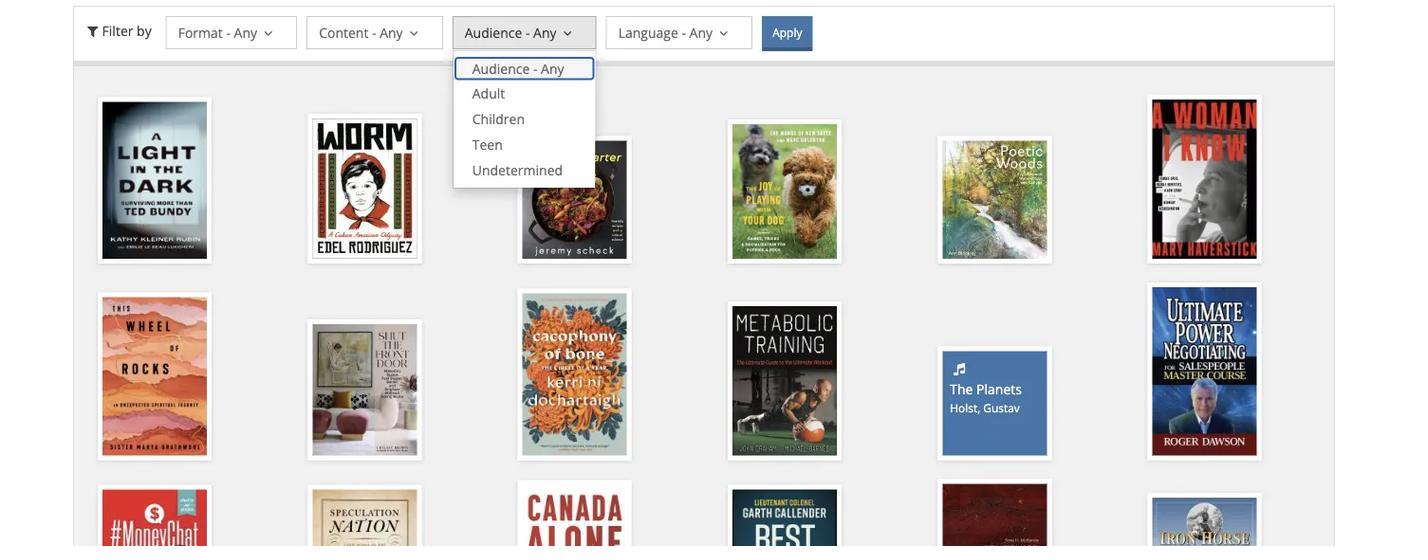 Task type: locate. For each thing, give the bounding box(es) containing it.
any up adult link
[[541, 59, 564, 77]]

teen link
[[453, 132, 596, 158]]

shut the front door image
[[313, 324, 417, 456]]

worm image
[[313, 119, 417, 259]]

cooking smarter image
[[523, 141, 627, 259]]

- inside audience - any dropdown button
[[526, 23, 530, 41]]

-
[[226, 23, 231, 41], [372, 23, 376, 41], [526, 23, 530, 41], [682, 23, 686, 41], [533, 59, 538, 77]]

audience - any adult children teen undetermined
[[472, 59, 564, 179]]

- inside language - any 'dropdown button'
[[682, 23, 686, 41]]

any for audience - any
[[533, 23, 557, 41]]

any right "language"
[[689, 23, 713, 41]]

canada alone image
[[523, 485, 627, 547]]

- inside content - any dropdown button
[[372, 23, 376, 41]]

audience for audience - any
[[465, 23, 522, 41]]

audience inside audience - any adult children teen undetermined
[[472, 59, 530, 77]]

ultimate power negotiating for salespeople master course image
[[1153, 287, 1257, 456]]

condensed matter physics image
[[943, 484, 1047, 547]]

audience inside audience - any dropdown button
[[465, 23, 522, 41]]

any
[[234, 23, 257, 41], [380, 23, 403, 41], [533, 23, 557, 41], [689, 23, 713, 41], [541, 59, 564, 77]]

- right format
[[226, 23, 231, 41]]

- right "language"
[[682, 23, 686, 41]]

- for audience - any adult children teen undetermined
[[533, 59, 538, 77]]

the planets holst, gustav
[[950, 380, 1022, 416]]

audience up adult
[[472, 59, 530, 77]]

any up "audience - any" link
[[533, 23, 557, 41]]

any inside audience - any adult children teen undetermined
[[541, 59, 564, 77]]

content - any
[[319, 23, 403, 41]]

apply
[[773, 25, 802, 40]]

audience - any link
[[453, 56, 596, 81]]

filter by
[[102, 21, 152, 39]]

gustav
[[983, 401, 1020, 416]]

planets
[[977, 380, 1022, 398]]

- inside format - any dropdown button
[[226, 23, 231, 41]]

format - any button
[[166, 16, 297, 50]]

- inside audience - any adult children teen undetermined
[[533, 59, 538, 77]]

a light in the dark image
[[102, 102, 207, 259]]

filter image
[[84, 21, 102, 39]]

content - any button
[[307, 16, 443, 50]]

0 vertical spatial audience
[[465, 23, 522, 41]]

music image
[[950, 359, 969, 377]]

- right content
[[372, 23, 376, 41]]

children link
[[453, 107, 596, 132]]

any inside 'dropdown button'
[[689, 23, 713, 41]]

speculation nation image
[[313, 490, 417, 547]]

format
[[178, 23, 223, 41]]

audience - any
[[465, 23, 557, 41]]

a woman i know image
[[1153, 100, 1257, 259]]

language - any
[[618, 23, 713, 41]]

adult
[[472, 85, 505, 103]]

- for content - any
[[372, 23, 376, 41]]

any right format
[[234, 23, 257, 41]]

any for language - any
[[689, 23, 713, 41]]

any right content
[[380, 23, 403, 41]]

- up "audience - any" link
[[526, 23, 530, 41]]

filter
[[102, 21, 133, 39]]

- for format - any
[[226, 23, 231, 41]]

audience
[[465, 23, 522, 41], [472, 59, 530, 77]]

any for format - any
[[234, 23, 257, 41]]

children
[[472, 110, 525, 128]]

undetermined link
[[453, 158, 596, 183]]

1 vertical spatial audience
[[472, 59, 530, 77]]

- up adult link
[[533, 59, 538, 77]]

audience up "audience - any" link
[[465, 23, 522, 41]]

any for content - any
[[380, 23, 403, 41]]

holst,
[[950, 401, 981, 416]]



Task type: vqa. For each thing, say whether or not it's contained in the screenshot.
4
no



Task type: describe. For each thing, give the bounding box(es) containing it.
poetic woods image
[[943, 141, 1047, 259]]

best possible outcome image
[[733, 490, 837, 547]]

content
[[319, 23, 369, 41]]

undetermined
[[472, 161, 563, 179]]

any for audience - any adult children teen undetermined
[[541, 59, 564, 77]]

- for language - any
[[682, 23, 686, 41]]

- for audience - any
[[526, 23, 530, 41]]

adult link
[[453, 81, 596, 107]]

apply button
[[762, 16, 813, 51]]

#moneychat image
[[102, 490, 207, 547]]

audience for audience - any adult children teen undetermined
[[472, 59, 530, 77]]

iron horse cowgirls image
[[1153, 498, 1257, 547]]

the
[[950, 380, 973, 398]]

language
[[618, 23, 678, 41]]

by
[[137, 21, 152, 39]]

cacophony of bone image
[[523, 294, 627, 456]]

format - any
[[178, 23, 257, 41]]

this wheel of rocks image
[[102, 298, 207, 456]]

metabolic training image
[[733, 307, 837, 456]]

audience - any button
[[452, 16, 597, 50]]

teen
[[472, 135, 503, 154]]

the joy of playing with your dog image
[[733, 124, 837, 259]]

language - any button
[[606, 16, 753, 50]]



